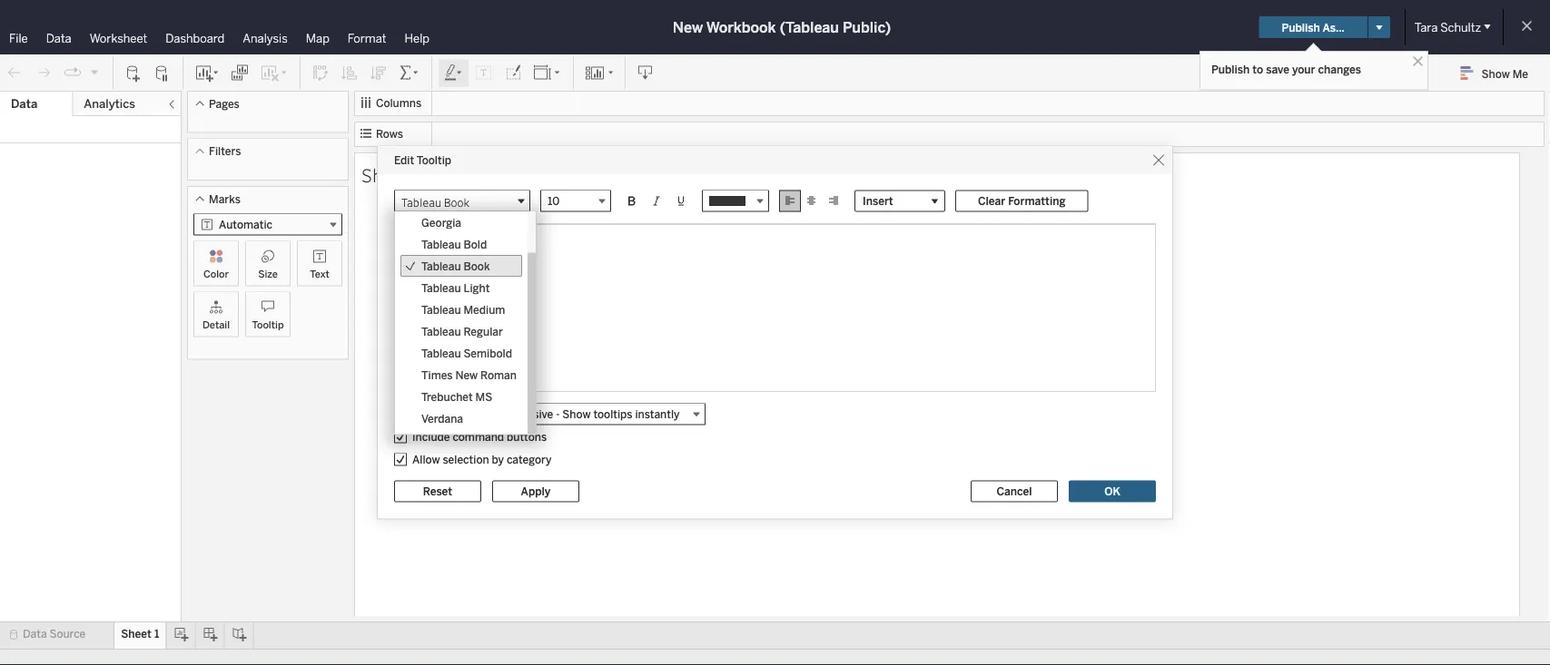 Task type: vqa. For each thing, say whether or not it's contained in the screenshot.
Add Favorite "image"
no



Task type: locate. For each thing, give the bounding box(es) containing it.
1 horizontal spatial publish
[[1282, 21, 1320, 34]]

sort ascending image
[[341, 64, 359, 82]]

0 vertical spatial show
[[1482, 67, 1510, 80]]

publish for publish to save your changes
[[1211, 63, 1250, 76]]

new
[[673, 19, 703, 36], [455, 368, 478, 381]]

sheet 1 right source at the bottom left
[[121, 628, 159, 641]]

1 horizontal spatial sheet
[[361, 162, 411, 187]]

list box containing georgia
[[395, 211, 536, 435]]

pages
[[209, 97, 239, 110]]

formatting
[[1008, 195, 1066, 208]]

0 horizontal spatial sheet 1
[[121, 628, 159, 641]]

data down undo icon
[[11, 97, 37, 111]]

medium
[[464, 303, 505, 316]]

public)
[[843, 19, 891, 36]]

new up ms
[[455, 368, 478, 381]]

allow selection by category
[[412, 453, 552, 466]]

publish inside the publish as... button
[[1282, 21, 1320, 34]]

1 vertical spatial publish
[[1211, 63, 1250, 76]]

replay animation image up analytics
[[89, 67, 100, 77]]

1 vertical spatial sheet
[[121, 628, 152, 641]]

1 vertical spatial book
[[464, 259, 490, 272]]

highlight image
[[443, 64, 464, 82]]

0 vertical spatial 1
[[415, 162, 426, 187]]

book
[[444, 195, 469, 210], [464, 259, 490, 272]]

tooltip down size
[[252, 319, 284, 331]]

0 horizontal spatial show
[[412, 408, 441, 421]]

apply button
[[492, 481, 579, 503]]

as...
[[1323, 21, 1345, 34]]

sheet
[[361, 162, 411, 187], [121, 628, 152, 641]]

0 vertical spatial book
[[444, 195, 469, 210]]

edit tooltip
[[394, 154, 451, 167]]

horizontal alignment control element
[[779, 190, 844, 212]]

worksheet
[[90, 31, 147, 45]]

show me
[[1482, 67, 1528, 80]]

clear
[[978, 195, 1005, 208]]

tooltip inside edit tooltip dialog
[[417, 154, 451, 167]]

show for show tooltips
[[412, 408, 441, 421]]

1 vertical spatial data
[[11, 97, 37, 111]]

book up georgia
[[444, 195, 469, 210]]

0 vertical spatial publish
[[1282, 21, 1320, 34]]

1 horizontal spatial tooltip
[[417, 154, 451, 167]]

allow
[[412, 453, 440, 466]]

0 horizontal spatial sheet
[[121, 628, 152, 641]]

category
[[507, 453, 552, 466]]

bold
[[464, 237, 487, 250]]

undo image
[[5, 64, 24, 82]]

sheet right source at the bottom left
[[121, 628, 152, 641]]

0 horizontal spatial tooltip
[[252, 319, 284, 331]]

1 vertical spatial show
[[412, 408, 441, 421]]

1 vertical spatial new
[[455, 368, 478, 381]]

book up light
[[464, 259, 490, 272]]

new left workbook
[[673, 19, 703, 36]]

help
[[405, 31, 430, 45]]

collapse image
[[166, 99, 177, 110]]

reset button
[[394, 481, 481, 503]]

1 horizontal spatial show
[[1482, 67, 1510, 80]]

tableau book button
[[394, 190, 530, 215]]

publish
[[1282, 21, 1320, 34], [1211, 63, 1250, 76]]

pause auto updates image
[[153, 64, 172, 82]]

replay animation image
[[64, 64, 82, 82], [89, 67, 100, 77]]

0 vertical spatial sheet
[[361, 162, 411, 187]]

sheet 1 down the rows
[[361, 162, 426, 187]]

format workbook image
[[504, 64, 522, 82]]

1 horizontal spatial sheet 1
[[361, 162, 426, 187]]

show me button
[[1453, 59, 1545, 87]]

show for show me
[[1482, 67, 1510, 80]]

tableau
[[401, 195, 441, 210], [421, 237, 461, 250], [421, 259, 461, 272], [421, 281, 461, 294], [421, 303, 461, 316], [421, 324, 461, 338], [421, 346, 461, 359]]

publish left as...
[[1282, 21, 1320, 34]]

times
[[421, 368, 453, 381]]

duplicate image
[[231, 64, 249, 82]]

0 horizontal spatial 1
[[154, 628, 159, 641]]

0 horizontal spatial publish
[[1211, 63, 1250, 76]]

show tooltips
[[412, 408, 482, 421]]

new workbook (tableau public)
[[673, 19, 891, 36]]

clear formatting button
[[955, 190, 1088, 212]]

1
[[415, 162, 426, 187], [154, 628, 159, 641]]

1 vertical spatial sheet 1
[[121, 628, 159, 641]]

roman
[[480, 368, 517, 381]]

show up the include
[[412, 408, 441, 421]]

save
[[1266, 63, 1289, 76]]

0 vertical spatial sheet 1
[[361, 162, 426, 187]]

1 right edit
[[415, 162, 426, 187]]

data up redo image
[[46, 31, 71, 45]]

clear formatting
[[978, 195, 1066, 208]]

schultz
[[1440, 20, 1481, 35]]

show labels image
[[475, 64, 493, 82]]

tableau inside popup button
[[401, 195, 441, 210]]

show inside edit tooltip dialog
[[412, 408, 441, 421]]

me
[[1513, 67, 1528, 80]]

data left source at the bottom left
[[23, 628, 47, 641]]

0 vertical spatial data
[[46, 31, 71, 45]]

download image
[[637, 64, 655, 82]]

workbook
[[706, 19, 776, 36]]

georgia tableau bold tableau book tableau light tableau medium tableau regular tableau semibold times new roman trebuchet ms verdana
[[421, 215, 517, 425]]

publish as...
[[1282, 21, 1345, 34]]

show/hide cards image
[[585, 64, 614, 82]]

1 horizontal spatial new
[[673, 19, 703, 36]]

to
[[1253, 63, 1263, 76]]

list box
[[395, 211, 536, 435]]

tooltip
[[417, 154, 451, 167], [252, 319, 284, 331]]

include command buttons
[[412, 430, 547, 444]]

text
[[310, 268, 329, 280]]

your
[[1292, 63, 1315, 76]]

sheet down the rows
[[361, 162, 411, 187]]

0 vertical spatial new
[[673, 19, 703, 36]]

publish left to
[[1211, 63, 1250, 76]]

show left me
[[1482, 67, 1510, 80]]

show inside button
[[1482, 67, 1510, 80]]

tooltip right edit
[[417, 154, 451, 167]]

detail
[[202, 319, 230, 331]]

0 horizontal spatial new
[[455, 368, 478, 381]]

show
[[1482, 67, 1510, 80], [412, 408, 441, 421]]

data
[[46, 31, 71, 45], [11, 97, 37, 111], [23, 628, 47, 641]]

sheet 1
[[361, 162, 426, 187], [121, 628, 159, 641]]

publish for publish as...
[[1282, 21, 1320, 34]]

size
[[258, 268, 278, 280]]

0 vertical spatial tooltip
[[417, 154, 451, 167]]

changes
[[1318, 63, 1361, 76]]

replay animation image right redo image
[[64, 64, 82, 82]]

tara
[[1415, 20, 1438, 35]]

include
[[412, 430, 450, 444]]

book inside popup button
[[444, 195, 469, 210]]

1 right source at the bottom left
[[154, 628, 159, 641]]



Task type: describe. For each thing, give the bounding box(es) containing it.
1 horizontal spatial replay animation image
[[89, 67, 100, 77]]

apply
[[521, 485, 551, 498]]

tableau book
[[401, 195, 469, 210]]

publish to save your changes
[[1211, 63, 1361, 76]]

buttons
[[507, 430, 547, 444]]

color
[[203, 268, 229, 280]]

source
[[49, 628, 86, 641]]

verdana
[[421, 412, 463, 425]]

reset
[[423, 485, 452, 498]]

1 horizontal spatial 1
[[415, 162, 426, 187]]

swap rows and columns image
[[311, 64, 330, 82]]

analysis
[[243, 31, 288, 45]]

analytics
[[84, 97, 135, 111]]

redo image
[[35, 64, 53, 82]]

marks
[[209, 193, 241, 206]]

edit
[[394, 154, 414, 167]]

file
[[9, 31, 28, 45]]

selection
[[443, 453, 489, 466]]

tara schultz
[[1415, 20, 1481, 35]]

rows
[[376, 128, 403, 141]]

(tableau
[[780, 19, 839, 36]]

1 vertical spatial tooltip
[[252, 319, 284, 331]]

clear sheet image
[[260, 64, 289, 82]]

ok button
[[1069, 481, 1156, 503]]

cancel button
[[971, 481, 1058, 503]]

1 vertical spatial 1
[[154, 628, 159, 641]]

regular
[[464, 324, 503, 338]]

columns
[[376, 97, 422, 110]]

semibold
[[464, 346, 512, 359]]

new worksheet image
[[194, 64, 220, 82]]

0 horizontal spatial replay animation image
[[64, 64, 82, 82]]

ms
[[475, 390, 492, 403]]

new data source image
[[124, 64, 143, 82]]

dashboard
[[166, 31, 225, 45]]

sort descending image
[[370, 64, 388, 82]]

filters
[[209, 145, 241, 158]]

data source
[[23, 628, 86, 641]]

totals image
[[399, 64, 420, 82]]

format
[[348, 31, 386, 45]]

2 vertical spatial data
[[23, 628, 47, 641]]

ok
[[1104, 485, 1120, 498]]

trebuchet
[[421, 390, 473, 403]]

publish as... button
[[1259, 16, 1367, 38]]

new inside georgia tableau bold tableau book tableau light tableau medium tableau regular tableau semibold times new roman trebuchet ms verdana
[[455, 368, 478, 381]]

edit tooltip dialog
[[378, 147, 1172, 519]]

fit image
[[533, 64, 562, 82]]

close image
[[1409, 53, 1427, 70]]

command
[[453, 430, 504, 444]]

cancel
[[997, 485, 1032, 498]]

map
[[306, 31, 330, 45]]

light
[[464, 281, 490, 294]]

tooltips
[[443, 408, 482, 421]]

by
[[492, 453, 504, 466]]

georgia
[[421, 215, 461, 229]]

book inside georgia tableau bold tableau book tableau light tableau medium tableau regular tableau semibold times new roman trebuchet ms verdana
[[464, 259, 490, 272]]



